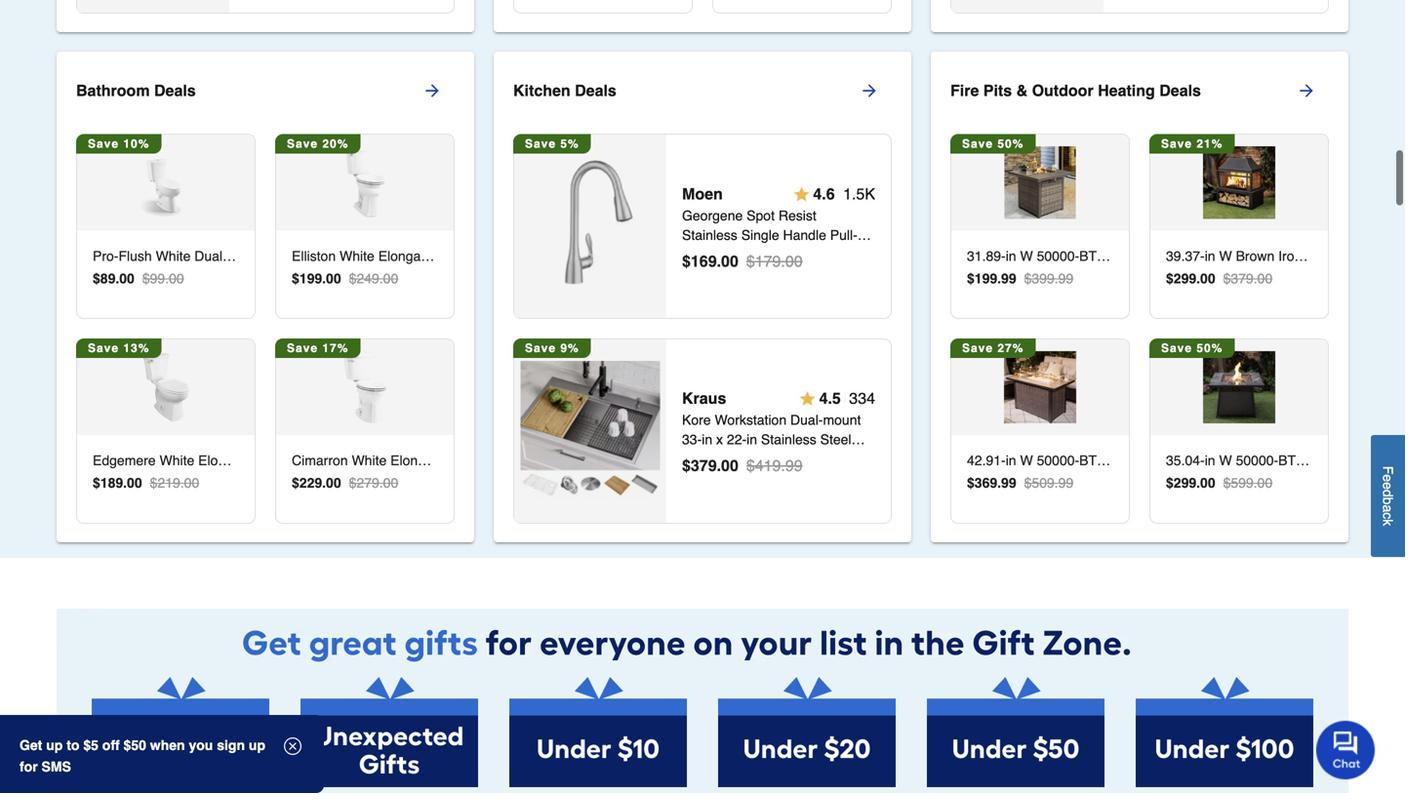 Task type: locate. For each thing, give the bounding box(es) containing it.
0 vertical spatial stainless
[[682, 227, 738, 243]]

georgene spot resist stainless single handle pull- down kitchen faucet with deck plate
[[682, 208, 873, 282]]

1 horizontal spatial 199
[[975, 271, 998, 286]]

deals for kitchen deals
[[575, 82, 617, 100]]

39.37-in w brown iron wood-burning fi $ 299 . 00 $379.00
[[1166, 248, 1406, 286]]

bathroom
[[76, 82, 150, 100]]

bowl
[[724, 452, 754, 467]]

$399.99
[[1025, 271, 1074, 286]]

4.6 1.5k
[[813, 185, 876, 203]]

fire pits & outdoor heating image up w
[[1203, 146, 1276, 219]]

99 right 369
[[1002, 476, 1017, 491]]

for
[[20, 759, 38, 775]]

in left w
[[1205, 248, 1216, 264]]

99 for 199
[[1002, 271, 1017, 286]]

. left bowl
[[717, 457, 721, 475]]

299 left $599.00
[[1174, 476, 1197, 491]]

1 vertical spatial 50%
[[1197, 342, 1223, 356]]

save 50% for 199
[[962, 137, 1024, 151]]

deals up '5%'
[[575, 82, 617, 100]]

save for $279.00
[[287, 342, 318, 356]]

00 left $599.00
[[1201, 476, 1216, 491]]

d
[[1381, 490, 1396, 497]]

bathroom image up $219.00
[[130, 351, 202, 424]]

save left "27%"
[[962, 342, 994, 356]]

. left $509.99
[[998, 476, 1002, 491]]

outdoor
[[1032, 82, 1094, 100]]

00 inside 39.37-in w brown iron wood-burning fi $ 299 . 00 $379.00
[[1201, 271, 1216, 286]]

k
[[1381, 519, 1396, 526]]

0 horizontal spatial stainless
[[682, 227, 738, 243]]

89
[[100, 271, 116, 286]]

stainless up hole on the bottom right of the page
[[761, 432, 817, 448]]

in left "x"
[[702, 432, 713, 448]]

chat invite button image
[[1317, 720, 1376, 780]]

$ 379 . 00 $419.99
[[682, 457, 803, 475]]

$ for $ 369 . 99 $509.99
[[967, 476, 975, 491]]

00 for $ 189 . 00 $219.00
[[127, 476, 142, 491]]

. for $ 229 . 00 $279.00
[[322, 476, 326, 491]]

e up b
[[1381, 482, 1396, 490]]

199
[[299, 271, 322, 286], [975, 271, 998, 286]]

save 17%
[[287, 342, 349, 356]]

1 horizontal spatial 50%
[[1197, 342, 1223, 356]]

. inside 39.37-in w brown iron wood-burning fi $ 299 . 00 $379.00
[[1197, 271, 1201, 286]]

00 for $ 169 . 00 $179.00
[[721, 252, 739, 270]]

0 horizontal spatial workstation
[[715, 413, 787, 428]]

deals for bathroom deals
[[154, 82, 196, 100]]

1 horizontal spatial stainless
[[761, 432, 817, 448]]

1 299 from the top
[[1174, 271, 1197, 286]]

00 right '189'
[[127, 476, 142, 491]]

save left '5%'
[[525, 137, 556, 151]]

0 vertical spatial save 50%
[[962, 137, 1024, 151]]

bathroom image up $99.00 on the left top of the page
[[130, 146, 202, 219]]

39.37-
[[1166, 248, 1205, 264]]

e up d
[[1381, 475, 1396, 482]]

deals right heating
[[1160, 82, 1202, 100]]

kitchen image down 9% at top left
[[521, 361, 661, 501]]

kitchen right 169
[[719, 247, 764, 262]]

$ up save 27%
[[967, 271, 975, 286]]

save 50% for 299
[[1162, 342, 1223, 356]]

top gifts. image
[[92, 677, 269, 787]]

0 horizontal spatial save 50%
[[962, 137, 1024, 151]]

2 up from the left
[[249, 738, 266, 754]]

fire pits & outdoor heating image up $509.99
[[1004, 351, 1077, 424]]

2 arrow right image from the left
[[1297, 81, 1317, 101]]

single
[[742, 227, 780, 243], [682, 452, 720, 467]]

arrow right image inside fire pits & outdoor heating deals link
[[1297, 81, 1317, 101]]

. for $ 299 . 00 $599.00
[[1197, 476, 1201, 491]]

save 50%
[[962, 137, 1024, 151], [1162, 342, 1223, 356]]

$ for $ 199 . 99 $399.99
[[967, 271, 975, 286]]

$ up save 17%
[[292, 271, 299, 286]]

1 vertical spatial single
[[682, 452, 720, 467]]

kore workstation dual-mount 33-in x 22-in stainless steel single bowl 2-hole workstation kitchen sink
[[682, 413, 873, 487]]

229
[[299, 476, 322, 491]]

f e e d b a c k
[[1381, 466, 1396, 526]]

00 right 229
[[326, 476, 341, 491]]

0 vertical spatial kitchen
[[513, 82, 571, 100]]

in inside 39.37-in w brown iron wood-burning fi $ 299 . 00 $379.00
[[1205, 248, 1216, 264]]

$ left $99.00 on the left top of the page
[[93, 271, 100, 286]]

$ for $ 199 . 00 $249.00
[[292, 271, 299, 286]]

rating filled image
[[794, 186, 810, 202], [800, 391, 816, 407]]

0 vertical spatial 299
[[1174, 271, 1197, 286]]

kitchen down bowl
[[682, 471, 728, 487]]

$ left $219.00
[[93, 476, 100, 491]]

00 for $ 199 . 00 $249.00
[[326, 271, 341, 286]]

workstation up 22-
[[715, 413, 787, 428]]

1 horizontal spatial deals
[[575, 82, 617, 100]]

save 50% down 39.37-
[[1162, 342, 1223, 356]]

under 100 dollars. image
[[1136, 677, 1314, 787]]

&
[[1017, 82, 1028, 100]]

$ for $ 189 . 00 $219.00
[[93, 476, 100, 491]]

$ inside 39.37-in w brown iron wood-burning fi $ 299 . 00 $379.00
[[1166, 271, 1174, 286]]

save for $249.00
[[287, 137, 318, 151]]

single inside kore workstation dual-mount 33-in x 22-in stainless steel single bowl 2-hole workstation kitchen sink
[[682, 452, 720, 467]]

kitchen image for kraus
[[521, 361, 661, 501]]

$99.00
[[142, 271, 184, 286]]

$ down 39.37-
[[1166, 271, 1174, 286]]

1 deals from the left
[[154, 82, 196, 100]]

0 horizontal spatial 199
[[299, 271, 322, 286]]

. for $ 199 . 99 $399.99
[[998, 271, 1002, 286]]

00
[[721, 252, 739, 270], [119, 271, 135, 286], [326, 271, 341, 286], [1201, 271, 1216, 286], [721, 457, 739, 475], [127, 476, 142, 491], [326, 476, 341, 491], [1201, 476, 1216, 491]]

1 arrow right image from the left
[[423, 81, 442, 101]]

save left 9% at top left
[[525, 342, 556, 356]]

c
[[1381, 513, 1396, 519]]

$
[[682, 252, 691, 270], [93, 271, 100, 286], [292, 271, 299, 286], [967, 271, 975, 286], [1166, 271, 1174, 286], [682, 457, 691, 475], [93, 476, 100, 491], [292, 476, 299, 491], [967, 476, 975, 491], [1166, 476, 1174, 491]]

$ left $279.00
[[292, 476, 299, 491]]

2 kitchen image from the top
[[521, 361, 661, 501]]

99 left $399.99
[[1002, 271, 1017, 286]]

kraus
[[682, 390, 727, 408]]

00 down 39.37-
[[1201, 271, 1216, 286]]

resist
[[779, 208, 817, 223]]

0 vertical spatial 99
[[1002, 271, 1017, 286]]

00 left $249.00
[[326, 271, 341, 286]]

. for $ 379 . 00 $419.99
[[717, 457, 721, 475]]

save 21%
[[1162, 137, 1223, 151]]

1 horizontal spatial up
[[249, 738, 266, 754]]

1 horizontal spatial save 50%
[[1162, 342, 1223, 356]]

. left $219.00
[[123, 476, 127, 491]]

kitchen image
[[521, 156, 661, 296], [521, 361, 661, 501]]

fire pits & outdoor heating image for $509.99
[[1004, 351, 1077, 424]]

mount
[[823, 413, 861, 428]]

stainless down the "georgene"
[[682, 227, 738, 243]]

1 horizontal spatial arrow right image
[[1297, 81, 1317, 101]]

workstation down steel
[[802, 452, 873, 467]]

1 vertical spatial rating filled image
[[800, 391, 816, 407]]

0 horizontal spatial single
[[682, 452, 720, 467]]

. left $99.00 on the left top of the page
[[116, 271, 119, 286]]

1 vertical spatial stainless
[[761, 432, 817, 448]]

$ down 33-
[[682, 457, 691, 475]]

$50
[[124, 738, 146, 754]]

199 left $249.00
[[299, 271, 322, 286]]

189
[[100, 476, 123, 491]]

single down 33-
[[682, 452, 720, 467]]

2 199 from the left
[[975, 271, 998, 286]]

$ left $509.99
[[967, 476, 975, 491]]

arrow right image
[[423, 81, 442, 101], [1297, 81, 1317, 101]]

2 vertical spatial kitchen
[[682, 471, 728, 487]]

. for $ 169 . 00 $179.00
[[717, 252, 721, 270]]

. down 39.37-
[[1197, 271, 1201, 286]]

1 vertical spatial 99
[[1002, 476, 1017, 491]]

save 50% down pits
[[962, 137, 1024, 151]]

. left $599.00
[[1197, 476, 1201, 491]]

.
[[717, 252, 721, 270], [116, 271, 119, 286], [322, 271, 326, 286], [998, 271, 1002, 286], [1197, 271, 1201, 286], [717, 457, 721, 475], [123, 476, 127, 491], [322, 476, 326, 491], [998, 476, 1002, 491], [1197, 476, 1201, 491]]

fire pits & outdoor heating image up $599.00
[[1203, 351, 1276, 424]]

save 5%
[[525, 137, 580, 151]]

save 13%
[[88, 342, 150, 356]]

$ for $ 89 . 00 $99.00
[[93, 271, 100, 286]]

0 vertical spatial 50%
[[998, 137, 1024, 151]]

handle
[[783, 227, 827, 243]]

$ down the "georgene"
[[682, 252, 691, 270]]

bathroom deals
[[76, 82, 196, 100]]

kitchen up save 5%
[[513, 82, 571, 100]]

199 for 00
[[299, 271, 322, 286]]

bathroom image up $279.00
[[329, 351, 401, 424]]

save 10%
[[88, 137, 150, 151]]

0 horizontal spatial arrow right image
[[423, 81, 442, 101]]

under 10 dollars. image
[[510, 677, 687, 787]]

1 199 from the left
[[299, 271, 322, 286]]

fi
[[1397, 248, 1406, 264]]

1 vertical spatial 299
[[1174, 476, 1197, 491]]

1 99 from the top
[[1002, 271, 1017, 286]]

bathroom image for $249.00
[[329, 146, 401, 219]]

00 right 169
[[721, 252, 739, 270]]

rating filled image up dual-
[[800, 391, 816, 407]]

fire pits & outdoor heating image for $399.99
[[1004, 146, 1077, 219]]

$ 229 . 00 $279.00
[[292, 476, 398, 491]]

faucet
[[768, 247, 810, 262]]

. right down
[[717, 252, 721, 270]]

1 vertical spatial kitchen image
[[521, 361, 661, 501]]

299 inside 39.37-in w brown iron wood-burning fi $ 299 . 00 $379.00
[[1174, 271, 1197, 286]]

stainless
[[682, 227, 738, 243], [761, 432, 817, 448]]

up left to at the bottom left of the page
[[46, 738, 63, 754]]

. left $249.00
[[322, 271, 326, 286]]

0 horizontal spatial 50%
[[998, 137, 1024, 151]]

2 horizontal spatial deals
[[1160, 82, 1202, 100]]

rating filled image for 4.6 1.5k
[[794, 186, 810, 202]]

$279.00
[[349, 476, 398, 491]]

save left 10% at top left
[[88, 137, 119, 151]]

in up 2-
[[747, 432, 758, 448]]

1 e from the top
[[1381, 475, 1396, 482]]

up
[[46, 738, 63, 754], [249, 738, 266, 754]]

33-
[[682, 432, 702, 448]]

$599.00
[[1224, 476, 1273, 491]]

379
[[691, 457, 717, 475]]

1 vertical spatial kitchen
[[719, 247, 764, 262]]

. left $279.00
[[322, 476, 326, 491]]

bathroom image
[[130, 146, 202, 219], [329, 146, 401, 219], [130, 351, 202, 424], [329, 351, 401, 424]]

0 horizontal spatial deals
[[154, 82, 196, 100]]

334
[[850, 390, 876, 408]]

. left $399.99
[[998, 271, 1002, 286]]

$509.99
[[1025, 476, 1074, 491]]

kitchen image down '5%'
[[521, 156, 661, 296]]

kitchen inside georgene spot resist stainless single handle pull- down kitchen faucet with deck plate
[[719, 247, 764, 262]]

in
[[1205, 248, 1216, 264], [702, 432, 713, 448], [747, 432, 758, 448]]

save down 39.37-
[[1162, 342, 1193, 356]]

save left "21%"
[[1162, 137, 1193, 151]]

0 horizontal spatial up
[[46, 738, 63, 754]]

single inside georgene spot resist stainless single handle pull- down kitchen faucet with deck plate
[[742, 227, 780, 243]]

2 deals from the left
[[575, 82, 617, 100]]

save for $219.00
[[88, 342, 119, 356]]

50% down &
[[998, 137, 1024, 151]]

2 99 from the top
[[1002, 476, 1017, 491]]

0 vertical spatial rating filled image
[[794, 186, 810, 202]]

get
[[20, 738, 42, 754]]

$5
[[83, 738, 98, 754]]

single down spot at the top of page
[[742, 227, 780, 243]]

f e e d b a c k button
[[1371, 435, 1406, 557]]

1 vertical spatial workstation
[[802, 452, 873, 467]]

heating
[[1098, 82, 1156, 100]]

f
[[1381, 466, 1396, 475]]

2 horizontal spatial in
[[1205, 248, 1216, 264]]

off
[[102, 738, 120, 754]]

save for $379.00
[[1162, 137, 1193, 151]]

199 left $399.99
[[975, 271, 998, 286]]

0 vertical spatial kitchen image
[[521, 156, 661, 296]]

plate
[[682, 266, 713, 282]]

00 right "89"
[[119, 271, 135, 286]]

17%
[[322, 342, 349, 356]]

deals right bathroom
[[154, 82, 196, 100]]

e
[[1381, 475, 1396, 482], [1381, 482, 1396, 490]]

0 vertical spatial single
[[742, 227, 780, 243]]

3 deals from the left
[[1160, 82, 1202, 100]]

00 right 379
[[721, 457, 739, 475]]

hole
[[770, 452, 798, 467]]

fire pits & outdoor heating image for $379.00
[[1203, 146, 1276, 219]]

$379.00
[[1224, 271, 1273, 286]]

1 kitchen image from the top
[[521, 156, 661, 296]]

save left 20%
[[287, 137, 318, 151]]

save left the 17%
[[287, 342, 318, 356]]

arrow right image inside bathroom deals link
[[423, 81, 442, 101]]

wood-
[[1306, 248, 1346, 264]]

save down fire
[[962, 137, 994, 151]]

169
[[691, 252, 717, 270]]

50% down w
[[1197, 342, 1223, 356]]

1 vertical spatial save 50%
[[1162, 342, 1223, 356]]

rating filled image up resist
[[794, 186, 810, 202]]

1 horizontal spatial single
[[742, 227, 780, 243]]

fire pits & outdoor heating image
[[1004, 146, 1077, 219], [1203, 146, 1276, 219], [1004, 351, 1077, 424], [1203, 351, 1276, 424]]

2-
[[758, 452, 770, 467]]

fire pits & outdoor heating image down &
[[1004, 146, 1077, 219]]

rating filled image for 4.5 334
[[800, 391, 816, 407]]

bathroom image up $249.00
[[329, 146, 401, 219]]

1 horizontal spatial workstation
[[802, 452, 873, 467]]

$ left $599.00
[[1166, 476, 1174, 491]]

workstation
[[715, 413, 787, 428], [802, 452, 873, 467]]

get up to $5 off $50 when you sign up for sms
[[20, 738, 266, 775]]

. for $ 89 . 00 $99.00
[[116, 271, 119, 286]]

save left 13%
[[88, 342, 119, 356]]

00 for $ 379 . 00 $419.99
[[721, 457, 739, 475]]

20%
[[322, 137, 349, 151]]

kitchen
[[513, 82, 571, 100], [719, 247, 764, 262], [682, 471, 728, 487]]

299 down 39.37-
[[1174, 271, 1197, 286]]

299
[[1174, 271, 1197, 286], [1174, 476, 1197, 491]]

bathroom image for $99.00
[[130, 146, 202, 219]]

up right "sign" on the bottom of the page
[[249, 738, 266, 754]]



Task type: describe. For each thing, give the bounding box(es) containing it.
13%
[[123, 342, 150, 356]]

4.6
[[813, 185, 835, 203]]

1 horizontal spatial in
[[747, 432, 758, 448]]

save for $99.00
[[88, 137, 119, 151]]

sink
[[732, 471, 758, 487]]

deck
[[842, 247, 873, 262]]

2 299 from the top
[[1174, 476, 1197, 491]]

save 20%
[[287, 137, 349, 151]]

arrow right image for bathroom deals
[[423, 81, 442, 101]]

$ for $ 299 . 00 $599.00
[[1166, 476, 1174, 491]]

fire
[[951, 82, 979, 100]]

unexpected gifts. image
[[301, 677, 478, 787]]

kitchen image for moen
[[521, 156, 661, 296]]

5%
[[561, 137, 580, 151]]

$ 189 . 00 $219.00
[[93, 476, 199, 491]]

$ for $ 229 . 00 $279.00
[[292, 476, 299, 491]]

. for $ 189 . 00 $219.00
[[123, 476, 127, 491]]

save for $599.00
[[1162, 342, 1193, 356]]

a
[[1381, 505, 1396, 513]]

bathroom deals link
[[76, 67, 474, 114]]

x
[[716, 432, 723, 448]]

fire pits & outdoor heating image for $599.00
[[1203, 351, 1276, 424]]

50% for 00
[[1197, 342, 1223, 356]]

0 horizontal spatial in
[[702, 432, 713, 448]]

369
[[975, 476, 998, 491]]

spot
[[747, 208, 775, 223]]

$ 199 . 99 $399.99
[[967, 271, 1074, 286]]

under 50 dollars. image
[[927, 677, 1105, 787]]

$ 89 . 00 $99.00
[[93, 271, 184, 286]]

2 e from the top
[[1381, 482, 1396, 490]]

iron
[[1279, 248, 1302, 264]]

steel
[[821, 432, 852, 448]]

9%
[[561, 342, 580, 356]]

$ for $ 379 . 00 $419.99
[[682, 457, 691, 475]]

when
[[150, 738, 185, 754]]

save for $509.99
[[962, 342, 994, 356]]

w
[[1220, 248, 1233, 264]]

$179.00
[[747, 252, 803, 270]]

$ 299 . 00 $599.00
[[1166, 476, 1273, 491]]

00 for $ 229 . 00 $279.00
[[326, 476, 341, 491]]

1 up from the left
[[46, 738, 63, 754]]

save 27%
[[962, 342, 1024, 356]]

. for $ 369 . 99 $509.99
[[998, 476, 1002, 491]]

kitchen deals
[[513, 82, 617, 100]]

moen
[[682, 185, 723, 203]]

pull-
[[830, 227, 858, 243]]

$419.99
[[747, 457, 803, 475]]

kitchen inside kore workstation dual-mount 33-in x 22-in stainless steel single bowl 2-hole workstation kitchen sink
[[682, 471, 728, 487]]

4.5 334
[[820, 390, 876, 408]]

sms
[[42, 759, 71, 775]]

georgene
[[682, 208, 743, 223]]

stainless inside kore workstation dual-mount 33-in x 22-in stainless steel single bowl 2-hole workstation kitchen sink
[[761, 432, 817, 448]]

with
[[814, 247, 838, 262]]

fire pits & outdoor heating deals link
[[951, 67, 1349, 114]]

$219.00
[[150, 476, 199, 491]]

bathroom image for $219.00
[[130, 351, 202, 424]]

kore
[[682, 413, 711, 428]]

to
[[67, 738, 79, 754]]

fire pits & outdoor heating deals
[[951, 82, 1202, 100]]

27%
[[998, 342, 1024, 356]]

22-
[[727, 432, 747, 448]]

$249.00
[[349, 271, 398, 286]]

under 20 dollars. image
[[718, 677, 896, 787]]

99 for 369
[[1002, 476, 1017, 491]]

burning
[[1346, 248, 1393, 264]]

save 9%
[[525, 342, 580, 356]]

00 for $ 89 . 00 $99.00
[[119, 271, 135, 286]]

1.5k
[[843, 185, 876, 203]]

0 vertical spatial workstation
[[715, 413, 787, 428]]

21%
[[1197, 137, 1223, 151]]

arrow right image for fire pits & outdoor heating deals
[[1297, 81, 1317, 101]]

dual-
[[791, 413, 823, 428]]

50% for 99
[[998, 137, 1024, 151]]

sign
[[217, 738, 245, 754]]

10%
[[123, 137, 150, 151]]

brown
[[1236, 248, 1275, 264]]

. for $ 199 . 00 $249.00
[[322, 271, 326, 286]]

4.5
[[820, 390, 841, 408]]

kitchen deals link
[[513, 67, 912, 114]]

00 for $ 299 . 00 $599.00
[[1201, 476, 1216, 491]]

get great gifts for everyone on your list in the gift zone. image
[[57, 609, 1349, 677]]

down
[[682, 247, 715, 262]]

b
[[1381, 497, 1396, 505]]

bathroom image for $279.00
[[329, 351, 401, 424]]

$ 169 . 00 $179.00
[[682, 252, 803, 270]]

save for $399.99
[[962, 137, 994, 151]]

$ 369 . 99 $509.99
[[967, 476, 1074, 491]]

arrow right image
[[860, 81, 879, 101]]

199 for 99
[[975, 271, 998, 286]]

$ for $ 169 . 00 $179.00
[[682, 252, 691, 270]]

stainless inside georgene spot resist stainless single handle pull- down kitchen faucet with deck plate
[[682, 227, 738, 243]]



Task type: vqa. For each thing, say whether or not it's contained in the screenshot.


